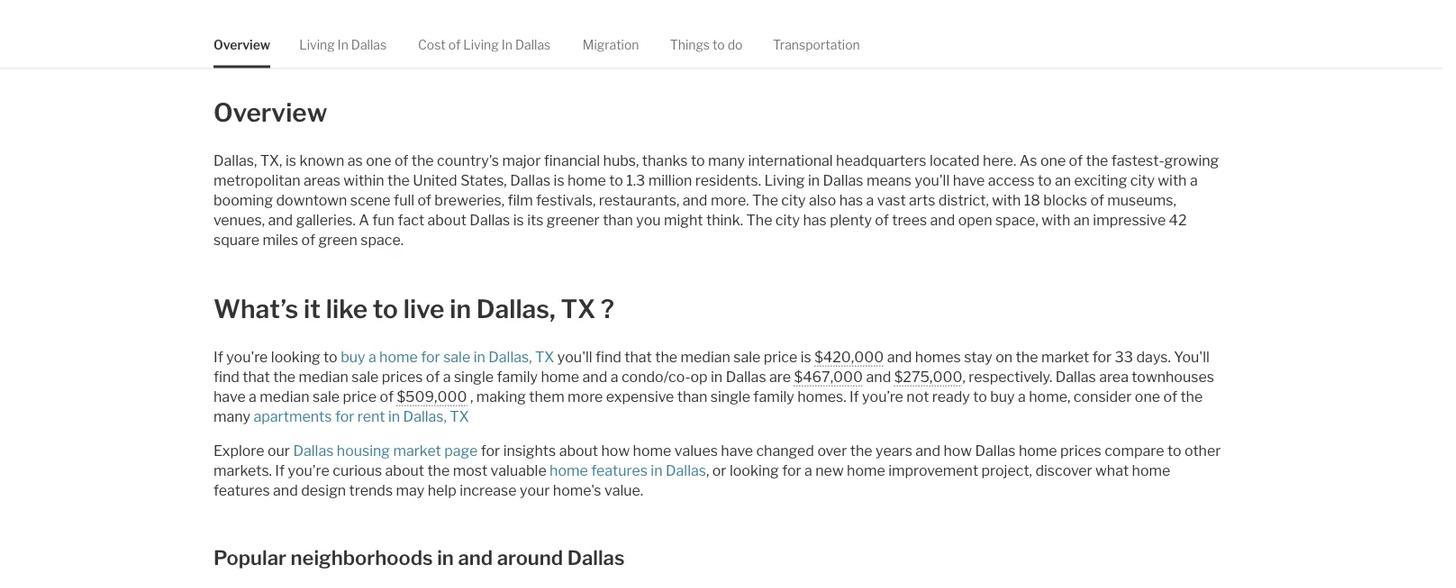 Task type: describe. For each thing, give the bounding box(es) containing it.
0 vertical spatial ,
[[963, 368, 966, 385]]

and up more
[[583, 368, 608, 385]]

area
[[1100, 368, 1129, 385]]

stay
[[964, 348, 993, 366]]

is up festivals,
[[554, 171, 565, 189]]

family inside and homes stay on the market for 33 days. you'll find that the median sale prices of        a single family home and a condo/co-op in dallas are
[[497, 368, 538, 385]]

cost of living in dallas link
[[418, 22, 551, 68]]

and down arts
[[930, 211, 955, 229]]

here.
[[983, 151, 1017, 169]]

days.
[[1137, 348, 1171, 366]]

0 vertical spatial tx
[[561, 294, 596, 325]]

1 overview from the top
[[214, 37, 271, 52]]

of up 'full'
[[395, 151, 409, 169]]

2 horizontal spatial with
[[1158, 171, 1187, 189]]

dallas right around at the left of page
[[567, 546, 625, 570]]

to left the live
[[373, 294, 398, 325]]

and up miles
[[268, 211, 293, 229]]

1 vertical spatial market
[[393, 442, 441, 459]]

a down buy a home for sale in dallas, tx link
[[443, 368, 451, 385]]

the up help on the bottom left
[[428, 461, 450, 479]]

and left around at the left of page
[[458, 546, 493, 570]]

dallas right our
[[293, 442, 334, 459]]

1 vertical spatial than
[[677, 388, 708, 405]]

our
[[268, 442, 290, 459]]

and up $467,000 and $275,000 , respectively.
[[887, 348, 912, 366]]

1 in from the left
[[338, 37, 349, 52]]

than inside the dallas, tx, is known as one of the country's major financial hubs, thanks to many international headquarters located here. as one of the fastest-growing metropolitan areas within the united states, dallas is home to 1.3 million residents. living in dallas means you'll have access to an exciting city with a booming downtown scene full of breweries, film festivals, restaurants, and more. the city also has a vast arts district, with 18 blocks of museums, venues, and galleries. a fun fact about dallas is its greener than you might think. the city has plenty of trees and open space, with an impressive 42 square miles of green space.
[[603, 211, 633, 229]]

galleries.
[[296, 211, 356, 229]]

over
[[818, 442, 847, 459]]

district,
[[939, 191, 989, 209]]

to down 'like'
[[324, 348, 338, 366]]

dallas, down $509,000
[[403, 407, 447, 425]]

1 vertical spatial ,
[[470, 388, 473, 405]]

one inside if you're not ready to buy a home, consider one of the many
[[1135, 388, 1161, 405]]

means
[[867, 171, 912, 189]]

migration
[[583, 37, 639, 52]]

international
[[748, 151, 833, 169]]

transportation
[[773, 37, 860, 52]]

markets.
[[214, 461, 272, 479]]

to left 1.3
[[609, 171, 623, 189]]

price inside dallas area townhouses have a median sale price of
[[343, 388, 377, 405]]

apartments
[[254, 407, 332, 425]]

full
[[394, 191, 415, 209]]

2 overview from the top
[[214, 97, 327, 128]]

dallas down values
[[666, 461, 706, 479]]

making
[[476, 388, 526, 405]]

explore our dallas housing market page
[[214, 442, 478, 459]]

that inside and homes stay on the market for 33 days. you'll find that the median sale prices of        a single family home and a condo/co-op in dallas are
[[243, 368, 270, 385]]

things
[[670, 37, 710, 52]]

1 vertical spatial the
[[747, 211, 773, 229]]

1 horizontal spatial price
[[764, 348, 798, 366]]

living in dallas link
[[299, 22, 387, 68]]

sale inside dallas area townhouses have a median sale price of
[[313, 388, 340, 405]]

value.
[[605, 481, 644, 499]]

or
[[713, 461, 727, 479]]

1 horizontal spatial that
[[625, 348, 652, 366]]

prices for of
[[382, 368, 423, 385]]

if you're not ready to buy a home, consider one of the many
[[214, 388, 1203, 425]]

0 vertical spatial city
[[1131, 171, 1155, 189]]

buy a home for sale in dallas, tx link
[[341, 348, 555, 366]]

migration link
[[583, 22, 639, 68]]

is left its
[[513, 211, 524, 229]]

exciting
[[1075, 171, 1128, 189]]

the right on
[[1016, 348, 1039, 366]]

the up condo/co-
[[655, 348, 678, 366]]

in up 'making'
[[474, 348, 486, 366]]

in down help on the bottom left
[[437, 546, 454, 570]]

0 horizontal spatial one
[[366, 151, 392, 169]]

have inside dallas area townhouses have a median sale price of
[[214, 388, 246, 405]]

are
[[770, 368, 791, 385]]

insights
[[503, 442, 556, 459]]

home up home's at the left of the page
[[550, 461, 588, 479]]

0 horizontal spatial you'll
[[558, 348, 593, 366]]

ready
[[932, 388, 970, 405]]

million
[[649, 171, 692, 189]]

1 vertical spatial family
[[754, 388, 795, 405]]

1 horizontal spatial single
[[711, 388, 751, 405]]

transportation link
[[773, 22, 860, 68]]

of right 'full'
[[418, 191, 432, 209]]

think.
[[706, 211, 743, 229]]

about inside for insights about how home values have changed over              the years and how dallas home prices compare to other markets.
[[559, 442, 598, 459]]

for inside for insights about how home values have changed over              the years and how dallas home prices compare to other markets.
[[481, 442, 500, 459]]

of down galleries.
[[301, 231, 315, 248]]

you'll
[[1174, 348, 1210, 366]]

the up united
[[412, 151, 434, 169]]

plenty
[[830, 211, 872, 229]]

1.3
[[626, 171, 645, 189]]

most
[[453, 461, 488, 479]]

a down growing
[[1190, 171, 1198, 189]]

for left "rent"
[[335, 407, 354, 425]]

dallas inside dallas area townhouses have a median sale price of
[[1056, 368, 1096, 385]]

dallas area townhouses have a median sale price of
[[214, 368, 1215, 405]]

sale up dallas area townhouses have a median sale price of
[[734, 348, 761, 366]]

around
[[497, 546, 563, 570]]

to up 18
[[1038, 171, 1052, 189]]

0 horizontal spatial buy
[[341, 348, 365, 366]]

museums,
[[1108, 191, 1177, 209]]

1 vertical spatial an
[[1074, 211, 1090, 229]]

of down exciting
[[1091, 191, 1105, 209]]

of down vast
[[875, 211, 889, 229]]

for inside and homes stay on the market for 33 days. you'll find that the median sale prices of        a single family home and a condo/co-op in dallas are
[[1093, 348, 1112, 366]]

miles
[[263, 231, 298, 248]]

living inside "living in dallas" link
[[299, 37, 335, 52]]

not
[[907, 388, 929, 405]]

in inside 'link'
[[502, 37, 513, 52]]

housing
[[337, 442, 390, 459]]

dallas, up if you're looking to buy a home for sale in dallas, tx you'll find that the median sale price is $420,000
[[477, 294, 556, 325]]

the up apartments
[[273, 368, 296, 385]]

explore
[[214, 442, 265, 459]]

if for looking
[[214, 348, 223, 366]]

greener
[[547, 211, 600, 229]]

home down what's it like to live in dallas, tx ?
[[379, 348, 418, 366]]

as
[[348, 151, 363, 169]]

1 vertical spatial tx
[[535, 348, 555, 366]]

homes.
[[798, 388, 847, 405]]

respectively.
[[969, 368, 1053, 385]]

arts
[[909, 191, 936, 209]]

for up $509,000
[[421, 348, 440, 366]]

have inside the dallas, tx, is known as one of the country's major financial hubs, thanks to many international headquarters located here. as one of the fastest-growing metropolitan areas within the united states, dallas is home to 1.3 million residents. living in dallas means you'll have access to an exciting city with a booming downtown scene full of breweries, film festivals, restaurants, and more. the city also has a vast arts district, with 18 blocks of museums, venues, and galleries. a fun fact about dallas is its greener than you might think. the city has plenty of trees and open space, with an impressive 42 square miles of green space.
[[953, 171, 985, 189]]

and homes stay on the market for 33 days. you'll find that the median sale prices of        a single family home and a condo/co-op in dallas are
[[214, 348, 1210, 385]]

a inside the ", or looking for a new home improvement project,              discover what home features and design trends may help increase your home's value."
[[805, 461, 813, 479]]

neighborhoods
[[291, 546, 433, 570]]

years
[[876, 442, 913, 459]]

it
[[304, 294, 321, 325]]

of inside dallas area townhouses have a median sale price of
[[380, 388, 394, 405]]

the up exciting
[[1086, 151, 1109, 169]]

many inside the dallas, tx, is known as one of the country's major financial hubs, thanks to many international headquarters located here. as one of the fastest-growing metropolitan areas within the united states, dallas is home to 1.3 million residents. living in dallas means you'll have access to an exciting city with a booming downtown scene full of breweries, film festivals, restaurants, and more. the city also has a vast arts district, with 18 blocks of museums, venues, and galleries. a fun fact about dallas is its greener than you might think. the city has plenty of trees and open space, with an impressive 42 square miles of green space.
[[708, 151, 745, 169]]

help
[[428, 481, 457, 499]]

united
[[413, 171, 458, 189]]

you'll inside the dallas, tx, is known as one of the country's major financial hubs, thanks to many international headquarters located here. as one of the fastest-growing metropolitan areas within the united states, dallas is home to 1.3 million residents. living in dallas means you'll have access to an exciting city with a booming downtown scene full of breweries, film festivals, restaurants, and more. the city also has a vast arts district, with 18 blocks of museums, venues, and galleries. a fun fact about dallas is its greener than you might think. the city has plenty of trees and open space, with an impressive 42 square miles of green space.
[[915, 171, 950, 189]]

a up "rent"
[[368, 348, 376, 366]]

if you're curious about the most valuable home features in dallas
[[275, 461, 706, 479]]

home inside the dallas, tx, is known as one of the country's major financial hubs, thanks to many international headquarters located here. as one of the fastest-growing metropolitan areas within the united states, dallas is home to 1.3 million residents. living in dallas means you'll have access to an exciting city with a booming downtown scene full of breweries, film festivals, restaurants, and more. the city also has a vast arts district, with 18 blocks of museums, venues, and galleries. a fun fact about dallas is its greener than you might think. the city has plenty of trees and open space, with an impressive 42 square miles of green space.
[[568, 171, 606, 189]]

$509,000 , making them more expensive        than single family homes.
[[397, 388, 847, 405]]

to right thanks
[[691, 151, 705, 169]]

home's
[[553, 481, 602, 499]]

discover
[[1036, 461, 1093, 479]]

?
[[601, 294, 615, 325]]

venues,
[[214, 211, 265, 229]]

condo/co-
[[622, 368, 691, 385]]

what's it like to live in dallas, tx ?
[[214, 294, 615, 325]]

booming
[[214, 191, 273, 209]]

for insights about how home values have changed over              the years and how dallas home prices compare to other markets.
[[214, 442, 1221, 479]]

and inside the ", or looking for a new home improvement project,              discover what home features and design trends may help increase your home's value."
[[273, 481, 298, 499]]

curious
[[333, 461, 382, 479]]

homes
[[915, 348, 961, 366]]

popular neighborhoods in and around dallas
[[214, 546, 625, 570]]

$420,000
[[815, 348, 884, 366]]

in right "rent"
[[388, 407, 400, 425]]

home up discover
[[1019, 442, 1058, 459]]

the up 'full'
[[388, 171, 410, 189]]

valuable
[[491, 461, 547, 479]]

page
[[444, 442, 478, 459]]

home left values
[[633, 442, 672, 459]]

to inside for insights about how home values have changed over              the years and how dallas home prices compare to other markets.
[[1168, 442, 1182, 459]]

$467,000 and $275,000 , respectively.
[[794, 368, 1053, 385]]

home down compare
[[1132, 461, 1171, 479]]

find inside and homes stay on the market for 33 days. you'll find that the median sale prices of        a single family home and a condo/co-op in dallas are
[[214, 368, 240, 385]]

single inside and homes stay on the market for 33 days. you'll find that the median sale prices of        a single family home and a condo/co-op in dallas are
[[454, 368, 494, 385]]

green
[[318, 231, 358, 248]]

a up $509,000 , making them more expensive        than single family homes.
[[611, 368, 619, 385]]

median inside and homes stay on the market for 33 days. you'll find that the median sale prices of        a single family home and a condo/co-op in dallas are
[[299, 368, 349, 385]]

0 horizontal spatial with
[[992, 191, 1021, 209]]

vast
[[877, 191, 906, 209]]

as
[[1020, 151, 1038, 169]]

buy inside if you're not ready to buy a home, consider one of the many
[[991, 388, 1015, 405]]

home inside and homes stay on the market for 33 days. you'll find that the median sale prices of        a single family home and a condo/co-op in dallas are
[[541, 368, 580, 385]]

and up you're
[[866, 368, 891, 385]]

$467,000
[[794, 368, 863, 385]]

financial
[[544, 151, 600, 169]]

dallas, inside the dallas, tx, is known as one of the country's major financial hubs, thanks to many international headquarters located here. as one of the fastest-growing metropolitan areas within the united states, dallas is home to 1.3 million residents. living in dallas means you'll have access to an exciting city with a booming downtown scene full of breweries, film festivals, restaurants, and more. the city also has a vast arts district, with 18 blocks of museums, venues, and galleries. a fun fact about dallas is its greener than you might think. the city has plenty of trees and open space, with an impressive 42 square miles of green space.
[[214, 151, 257, 169]]

fun
[[372, 211, 395, 229]]

rent
[[358, 407, 385, 425]]

its
[[527, 211, 544, 229]]

dallas inside for insights about how home values have changed over              the years and how dallas home prices compare to other markets.
[[976, 442, 1016, 459]]

trees
[[892, 211, 927, 229]]

$509,000
[[397, 388, 467, 405]]

values
[[675, 442, 718, 459]]



Task type: vqa. For each thing, say whether or not it's contained in the screenshot.
leftmost An
yes



Task type: locate. For each thing, give the bounding box(es) containing it.
0 horizontal spatial about
[[385, 461, 424, 479]]

more.
[[711, 191, 749, 209]]

1 vertical spatial many
[[214, 407, 251, 425]]

if down what's on the bottom left
[[214, 348, 223, 366]]

0 vertical spatial single
[[454, 368, 494, 385]]

2 horizontal spatial if
[[850, 388, 859, 405]]

1 vertical spatial single
[[711, 388, 751, 405]]

looking inside the ", or looking for a new home improvement project,              discover what home features and design trends may help increase your home's value."
[[730, 461, 779, 479]]

of up exciting
[[1069, 151, 1083, 169]]

0 horizontal spatial market
[[393, 442, 441, 459]]

dallas
[[351, 37, 387, 52], [515, 37, 551, 52], [510, 171, 551, 189], [823, 171, 864, 189], [470, 211, 510, 229], [726, 368, 766, 385], [1056, 368, 1096, 385], [293, 442, 334, 459], [976, 442, 1016, 459], [666, 461, 706, 479], [567, 546, 625, 570]]

0 vertical spatial buy
[[341, 348, 365, 366]]

in left cost
[[338, 37, 349, 52]]

0 vertical spatial that
[[625, 348, 652, 366]]

might
[[664, 211, 703, 229]]

your
[[520, 481, 550, 499]]

1 horizontal spatial you're
[[288, 461, 330, 479]]

0 horizontal spatial price
[[343, 388, 377, 405]]

major
[[502, 151, 541, 169]]

2 vertical spatial city
[[776, 211, 800, 229]]

apartments for rent in dallas, tx
[[254, 407, 469, 425]]

0 horizontal spatial has
[[803, 211, 827, 229]]

states,
[[461, 171, 507, 189]]

tx down $509,000
[[450, 407, 469, 425]]

$275,000
[[895, 368, 963, 385]]

1 horizontal spatial an
[[1074, 211, 1090, 229]]

areas
[[304, 171, 341, 189]]

0 vertical spatial features
[[591, 461, 648, 479]]

2 vertical spatial median
[[260, 388, 310, 405]]

2 horizontal spatial tx
[[561, 294, 596, 325]]

in
[[338, 37, 349, 52], [502, 37, 513, 52]]

about up may at the left bottom of page
[[385, 461, 424, 479]]

of down the townhouses
[[1164, 388, 1178, 405]]

about up home's at the left of the page
[[559, 442, 598, 459]]

0 vertical spatial with
[[1158, 171, 1187, 189]]

0 vertical spatial prices
[[382, 368, 423, 385]]

impressive
[[1093, 211, 1166, 229]]

dallas up also
[[823, 171, 864, 189]]

things to do
[[670, 37, 743, 52]]

0 horizontal spatial how
[[602, 442, 630, 459]]

, left or
[[706, 461, 709, 479]]

prices for compare
[[1061, 442, 1102, 459]]

living inside the dallas, tx, is known as one of the country's major financial hubs, thanks to many international headquarters located here. as one of the fastest-growing metropolitan areas within the united states, dallas is home to 1.3 million residents. living in dallas means you'll have access to an exciting city with a booming downtown scene full of breweries, film festivals, restaurants, and more. the city also has a vast arts district, with 18 blocks of museums, venues, and galleries. a fun fact about dallas is its greener than you might think. the city has plenty of trees and open space, with an impressive 42 square miles of green space.
[[765, 171, 805, 189]]

0 vertical spatial than
[[603, 211, 633, 229]]

you
[[636, 211, 661, 229]]

the inside if you're not ready to buy a home, consider one of the many
[[1181, 388, 1203, 405]]

you're up design at the bottom left of the page
[[288, 461, 330, 479]]

tx
[[561, 294, 596, 325], [535, 348, 555, 366], [450, 407, 469, 425]]

the right over at the right bottom of page
[[850, 442, 873, 459]]

18
[[1024, 191, 1041, 209]]

and
[[683, 191, 708, 209], [268, 211, 293, 229], [930, 211, 955, 229], [887, 348, 912, 366], [583, 368, 608, 385], [866, 368, 891, 385], [916, 442, 941, 459], [273, 481, 298, 499], [458, 546, 493, 570]]

with down growing
[[1158, 171, 1187, 189]]

0 vertical spatial the
[[752, 191, 779, 209]]

project,
[[982, 461, 1033, 479]]

with down blocks
[[1042, 211, 1071, 229]]

one down the townhouses
[[1135, 388, 1161, 405]]

dallas left cost
[[351, 37, 387, 52]]

, left 'making'
[[470, 388, 473, 405]]

in inside and homes stay on the market for 33 days. you'll find that the median sale prices of        a single family home and a condo/co-op in dallas are
[[711, 368, 723, 385]]

you're down what's on the bottom left
[[226, 348, 268, 366]]

a
[[359, 211, 369, 229]]

within
[[344, 171, 384, 189]]

market inside and homes stay on the market for 33 days. you'll find that the median sale prices of        a single family home and a condo/co-op in dallas are
[[1042, 348, 1090, 366]]

in inside the dallas, tx, is known as one of the country's major financial hubs, thanks to many international headquarters located here. as one of the fastest-growing metropolitan areas within the united states, dallas is home to 1.3 million residents. living in dallas means you'll have access to an exciting city with a booming downtown scene full of breweries, film festivals, restaurants, and more. the city also has a vast arts district, with 18 blocks of museums, venues, and galleries. a fun fact about dallas is its greener than you might think. the city has plenty of trees and open space, with an impressive 42 square miles of green space.
[[808, 171, 820, 189]]

dallas, up 'making'
[[489, 348, 532, 366]]

a left the "new" at the bottom right of the page
[[805, 461, 813, 479]]

have
[[953, 171, 985, 189], [214, 388, 246, 405], [721, 442, 753, 459]]

live
[[403, 294, 445, 325]]

0 horizontal spatial than
[[603, 211, 633, 229]]

if for not
[[850, 388, 859, 405]]

what
[[1096, 461, 1129, 479]]

the right think.
[[747, 211, 773, 229]]

1 horizontal spatial you'll
[[915, 171, 950, 189]]

0 horizontal spatial single
[[454, 368, 494, 385]]

42
[[1169, 211, 1187, 229]]

a down respectively.
[[1018, 388, 1026, 405]]

and left design at the bottom left of the page
[[273, 481, 298, 499]]

0 horizontal spatial if
[[214, 348, 223, 366]]

looking for to
[[271, 348, 321, 366]]

1 vertical spatial buy
[[991, 388, 1015, 405]]

blocks
[[1044, 191, 1088, 209]]

space,
[[996, 211, 1039, 229]]

median
[[681, 348, 731, 366], [299, 368, 349, 385], [260, 388, 310, 405]]

of inside if you're not ready to buy a home, consider one of the many
[[1164, 388, 1178, 405]]

1 horizontal spatial about
[[428, 211, 467, 229]]

0 horizontal spatial you're
[[226, 348, 268, 366]]

1 vertical spatial has
[[803, 211, 827, 229]]

sale up apartments for rent in dallas, tx at the bottom of page
[[352, 368, 379, 385]]

1 vertical spatial you'll
[[558, 348, 593, 366]]

home
[[568, 171, 606, 189], [379, 348, 418, 366], [541, 368, 580, 385], [633, 442, 672, 459], [1019, 442, 1058, 459], [550, 461, 588, 479], [847, 461, 886, 479], [1132, 461, 1171, 479]]

dallas,
[[214, 151, 257, 169], [477, 294, 556, 325], [489, 348, 532, 366], [403, 407, 447, 425]]

you're
[[862, 388, 904, 405]]

scene
[[350, 191, 391, 209]]

features down markets.
[[214, 481, 270, 499]]

1 horizontal spatial in
[[502, 37, 513, 52]]

of inside and homes stay on the market for 33 days. you'll find that the median sale prices of        a single family home and a condo/co-op in dallas are
[[426, 368, 440, 385]]

1 horizontal spatial with
[[1042, 211, 1071, 229]]

op
[[691, 368, 708, 385]]

many inside if you're not ready to buy a home, consider one of the many
[[214, 407, 251, 425]]

single down buy a home for sale in dallas, tx link
[[454, 368, 494, 385]]

the inside for insights about how home values have changed over              the years and how dallas home prices compare to other markets.
[[850, 442, 873, 459]]

1 horizontal spatial features
[[591, 461, 648, 479]]

things to do link
[[670, 22, 743, 68]]

1 vertical spatial overview
[[214, 97, 327, 128]]

sale up apartments
[[313, 388, 340, 405]]

is right tx,
[[286, 151, 296, 169]]

0 vertical spatial an
[[1055, 171, 1072, 189]]

apartments for rent in dallas, tx link
[[254, 407, 469, 425]]

2 how from the left
[[944, 442, 972, 459]]

1 horizontal spatial looking
[[730, 461, 779, 479]]

city left also
[[782, 191, 806, 209]]

if inside if you're not ready to buy a home, consider one of the many
[[850, 388, 859, 405]]

about down breweries, in the left of the page
[[428, 211, 467, 229]]

1 vertical spatial prices
[[1061, 442, 1102, 459]]

,
[[963, 368, 966, 385], [470, 388, 473, 405], [706, 461, 709, 479]]

you're for curious
[[288, 461, 330, 479]]

of
[[449, 37, 461, 52], [395, 151, 409, 169], [1069, 151, 1083, 169], [418, 191, 432, 209], [1091, 191, 1105, 209], [875, 211, 889, 229], [301, 231, 315, 248], [426, 368, 440, 385], [380, 388, 394, 405], [1164, 388, 1178, 405]]

the right more.
[[752, 191, 779, 209]]

tx,
[[260, 151, 282, 169]]

0 vertical spatial about
[[428, 211, 467, 229]]

for up if you're curious about the most valuable home features in dallas
[[481, 442, 500, 459]]

1 horizontal spatial ,
[[706, 461, 709, 479]]

thanks
[[642, 151, 688, 169]]

breweries,
[[435, 191, 505, 209]]

living inside the cost of living in dallas 'link'
[[463, 37, 499, 52]]

0 vertical spatial find
[[596, 348, 622, 366]]

you'll up more
[[558, 348, 593, 366]]

and up might
[[683, 191, 708, 209]]

do
[[728, 37, 743, 52]]

dallas, tx, is known as one of the country's major financial hubs, thanks to many international headquarters located here. as one of the fastest-growing metropolitan areas within the united states, dallas is home to 1.3 million residents. living in dallas means you'll have access to an exciting city with a booming downtown scene full of breweries, film festivals, restaurants, and more. the city also has a vast arts district, with 18 blocks of museums, venues, and galleries. a fun fact about dallas is its greener than you might think. the city has plenty of trees and open space, with an impressive 42 square miles of green space.
[[214, 151, 1219, 248]]

changed
[[756, 442, 815, 459]]

of inside 'link'
[[449, 37, 461, 52]]

a up apartments
[[249, 388, 257, 405]]

1 how from the left
[[602, 442, 630, 459]]

0 horizontal spatial prices
[[382, 368, 423, 385]]

0 vertical spatial you'll
[[915, 171, 950, 189]]

1 vertical spatial features
[[214, 481, 270, 499]]

increase
[[460, 481, 517, 499]]

1 vertical spatial about
[[559, 442, 598, 459]]

you're for looking
[[226, 348, 268, 366]]

single
[[454, 368, 494, 385], [711, 388, 751, 405]]

many up residents.
[[708, 151, 745, 169]]

1 vertical spatial city
[[782, 191, 806, 209]]

than down restaurants,
[[603, 211, 633, 229]]

how up value.
[[602, 442, 630, 459]]

access
[[988, 171, 1035, 189]]

1 horizontal spatial tx
[[535, 348, 555, 366]]

home down the 'years'
[[847, 461, 886, 479]]

0 horizontal spatial have
[[214, 388, 246, 405]]

0 vertical spatial overview
[[214, 37, 271, 52]]

living right cost
[[463, 37, 499, 52]]

1 horizontal spatial has
[[840, 191, 863, 209]]

prices up $509,000
[[382, 368, 423, 385]]

1 horizontal spatial than
[[677, 388, 708, 405]]

them
[[529, 388, 565, 405]]

a inside dallas area townhouses have a median sale price of
[[249, 388, 257, 405]]

looking right or
[[730, 461, 779, 479]]

0 horizontal spatial in
[[338, 37, 349, 52]]

of up "rent"
[[380, 388, 394, 405]]

with
[[1158, 171, 1187, 189], [992, 191, 1021, 209], [1042, 211, 1071, 229]]

, or looking for a new home improvement project,              discover what home features and design trends may help increase your home's value.
[[214, 461, 1171, 499]]

may
[[396, 481, 425, 499]]

1 vertical spatial have
[[214, 388, 246, 405]]

and up improvement
[[916, 442, 941, 459]]

living down the international
[[765, 171, 805, 189]]

1 horizontal spatial how
[[944, 442, 972, 459]]

family up 'making'
[[497, 368, 538, 385]]

buy down 'like'
[[341, 348, 365, 366]]

downtown
[[276, 191, 347, 209]]

and inside for insights about how home values have changed over              the years and how dallas home prices compare to other markets.
[[916, 442, 941, 459]]

has down also
[[803, 211, 827, 229]]

0 vertical spatial median
[[681, 348, 731, 366]]

trends
[[349, 481, 393, 499]]

to left do
[[713, 37, 725, 52]]

0 horizontal spatial many
[[214, 407, 251, 425]]

single down and homes stay on the market for 33 days. you'll find that the median sale prices of        a single family home and a condo/co-op in dallas are
[[711, 388, 751, 405]]

0 vertical spatial market
[[1042, 348, 1090, 366]]

1 horizontal spatial living
[[463, 37, 499, 52]]

dallas inside 'link'
[[515, 37, 551, 52]]

0 horizontal spatial living
[[299, 37, 335, 52]]

that up apartments
[[243, 368, 270, 385]]

popular
[[214, 546, 287, 570]]

with down access
[[992, 191, 1021, 209]]

0 vertical spatial if
[[214, 348, 223, 366]]

prices inside and homes stay on the market for 33 days. you'll find that the median sale prices of        a single family home and a condo/co-op in dallas are
[[382, 368, 423, 385]]

looking for for
[[730, 461, 779, 479]]

1 vertical spatial you're
[[288, 461, 330, 479]]

living right overview link
[[299, 37, 335, 52]]

2 horizontal spatial ,
[[963, 368, 966, 385]]

dallas down breweries, in the left of the page
[[470, 211, 510, 229]]

if left you're
[[850, 388, 859, 405]]

0 vertical spatial has
[[840, 191, 863, 209]]

1 vertical spatial looking
[[730, 461, 779, 479]]

buy down respectively.
[[991, 388, 1015, 405]]

1 horizontal spatial if
[[275, 461, 285, 479]]

features up value.
[[591, 461, 648, 479]]

0 vertical spatial have
[[953, 171, 985, 189]]

2 vertical spatial ,
[[706, 461, 709, 479]]

0 horizontal spatial tx
[[450, 407, 469, 425]]

has up plenty
[[840, 191, 863, 209]]

0 horizontal spatial find
[[214, 368, 240, 385]]

in right the live
[[450, 294, 471, 325]]

1 horizontal spatial family
[[754, 388, 795, 405]]

to inside if you're not ready to buy a home, consider one of the many
[[973, 388, 987, 405]]

city down the international
[[776, 211, 800, 229]]

1 vertical spatial that
[[243, 368, 270, 385]]

located
[[930, 151, 980, 169]]

0 horizontal spatial features
[[214, 481, 270, 499]]

city
[[1131, 171, 1155, 189], [782, 191, 806, 209], [776, 211, 800, 229]]

0 vertical spatial many
[[708, 151, 745, 169]]

features inside the ", or looking for a new home improvement project,              discover what home features and design trends may help increase your home's value."
[[214, 481, 270, 499]]

if you're looking to buy a home for sale in dallas, tx you'll find that the median sale price is $420,000
[[214, 348, 884, 366]]

1 vertical spatial if
[[850, 388, 859, 405]]

dallas down the 'major'
[[510, 171, 551, 189]]

dallas inside and homes stay on the market for 33 days. you'll find that the median sale prices of        a single family home and a condo/co-op in dallas are
[[726, 368, 766, 385]]

for inside the ", or looking for a new home improvement project,              discover what home features and design trends may help increase your home's value."
[[782, 461, 802, 479]]

sale inside and homes stay on the market for 33 days. you'll find that the median sale prices of        a single family home and a condo/co-op in dallas are
[[352, 368, 379, 385]]

1 horizontal spatial one
[[1041, 151, 1066, 169]]

hubs,
[[603, 151, 639, 169]]

to left other
[[1168, 442, 1182, 459]]

dallas left are
[[726, 368, 766, 385]]

what's
[[214, 294, 299, 325]]

1 vertical spatial find
[[214, 368, 240, 385]]

that up condo/co-
[[625, 348, 652, 366]]

median inside dallas area townhouses have a median sale price of
[[260, 388, 310, 405]]

in left or
[[651, 461, 663, 479]]

to inside things to do link
[[713, 37, 725, 52]]

market up may at the left bottom of page
[[393, 442, 441, 459]]

, up ready
[[963, 368, 966, 385]]

1 horizontal spatial buy
[[991, 388, 1015, 405]]

price up apartments for rent in dallas, tx link
[[343, 388, 377, 405]]

2 horizontal spatial living
[[765, 171, 805, 189]]

0 horizontal spatial ,
[[470, 388, 473, 405]]

2 vertical spatial tx
[[450, 407, 469, 425]]

a inside if you're not ready to buy a home, consider one of the many
[[1018, 388, 1026, 405]]

in
[[808, 171, 820, 189], [450, 294, 471, 325], [474, 348, 486, 366], [711, 368, 723, 385], [388, 407, 400, 425], [651, 461, 663, 479], [437, 546, 454, 570]]

home down if you're looking to buy a home for sale in dallas, tx you'll find that the median sale price is $420,000
[[541, 368, 580, 385]]

to
[[713, 37, 725, 52], [691, 151, 705, 169], [609, 171, 623, 189], [1038, 171, 1052, 189], [373, 294, 398, 325], [324, 348, 338, 366], [973, 388, 987, 405], [1168, 442, 1182, 459]]

0 horizontal spatial family
[[497, 368, 538, 385]]

prices up discover
[[1061, 442, 1102, 459]]

have inside for insights about how home values have changed over              the years and how dallas home prices compare to other markets.
[[721, 442, 753, 459]]

for down changed
[[782, 461, 802, 479]]

dallas up project,
[[976, 442, 1016, 459]]

city up museums,
[[1131, 171, 1155, 189]]

is
[[286, 151, 296, 169], [554, 171, 565, 189], [513, 211, 524, 229], [801, 348, 812, 366]]

open
[[959, 211, 993, 229]]

festivals,
[[536, 191, 596, 209]]

about inside the dallas, tx, is known as one of the country's major financial hubs, thanks to many international headquarters located here. as one of the fastest-growing metropolitan areas within the united states, dallas is home to 1.3 million residents. living in dallas means you'll have access to an exciting city with a booming downtown scene full of breweries, film festivals, restaurants, and more. the city also has a vast arts district, with 18 blocks of museums, venues, and galleries. a fun fact about dallas is its greener than you might think. the city has plenty of trees and open space, with an impressive 42 square miles of green space.
[[428, 211, 467, 229]]

2 vertical spatial with
[[1042, 211, 1071, 229]]

2 in from the left
[[502, 37, 513, 52]]

2 horizontal spatial about
[[559, 442, 598, 459]]

living in dallas
[[299, 37, 387, 52]]

overview link
[[214, 22, 271, 68]]

sale up $509,000
[[443, 348, 471, 366]]

fact
[[398, 211, 425, 229]]

a left vast
[[866, 191, 874, 209]]

home down financial
[[568, 171, 606, 189]]

looking down it
[[271, 348, 321, 366]]

country's
[[437, 151, 499, 169]]

1 vertical spatial median
[[299, 368, 349, 385]]

prices inside for insights about how home values have changed over              the years and how dallas home prices compare to other markets.
[[1061, 442, 1102, 459]]

0 vertical spatial looking
[[271, 348, 321, 366]]

if for curious
[[275, 461, 285, 479]]

1 horizontal spatial have
[[721, 442, 753, 459]]

if down our
[[275, 461, 285, 479]]

film
[[508, 191, 533, 209]]

market up home,
[[1042, 348, 1090, 366]]

, inside the ", or looking for a new home improvement project,              discover what home features and design trends may help increase your home's value."
[[706, 461, 709, 479]]

is up $467,000
[[801, 348, 812, 366]]



